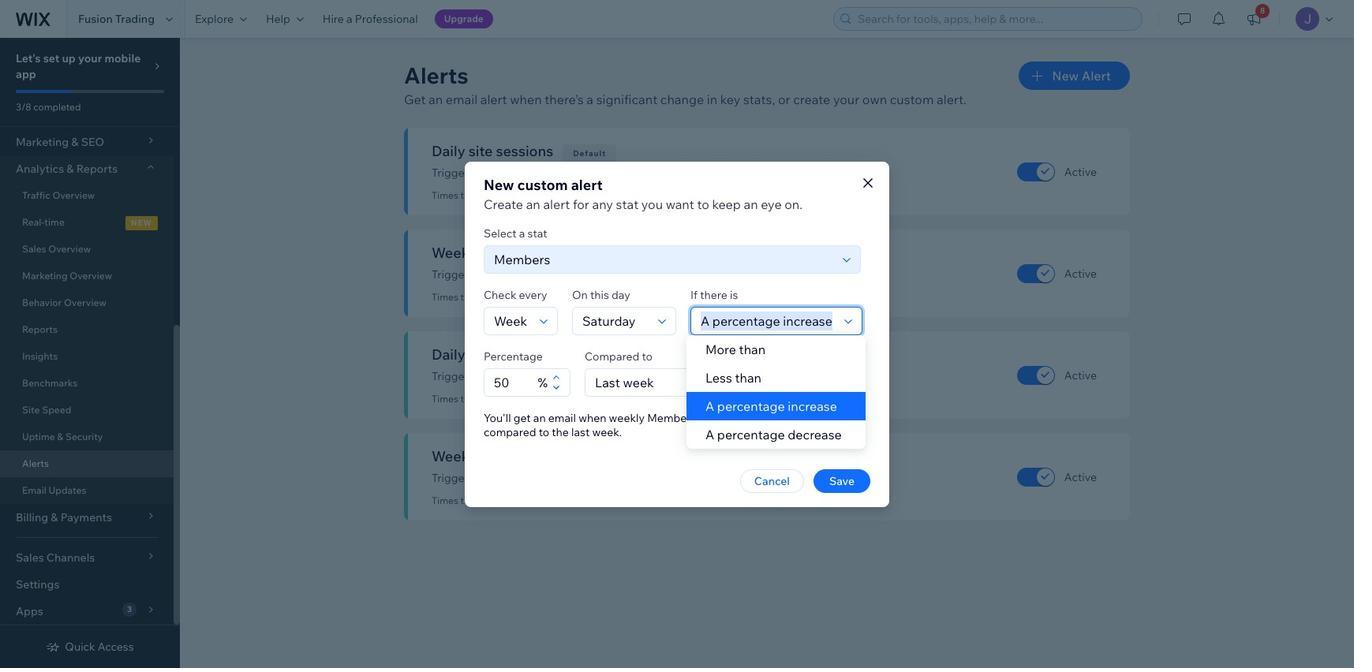 Task type: vqa. For each thing, say whether or not it's contained in the screenshot.
the bottommost Imagination
no



Task type: locate. For each thing, give the bounding box(es) containing it.
times triggered: never triggered up select
[[432, 189, 575, 201]]

percentage
[[717, 399, 785, 414], [717, 427, 785, 443]]

0 horizontal spatial when
[[510, 92, 542, 107]]

to right want
[[697, 196, 709, 212]]

0 vertical spatial than
[[739, 342, 766, 358]]

&
[[67, 162, 74, 176], [57, 431, 63, 443]]

alerts
[[404, 62, 469, 89], [22, 458, 49, 470]]

overview down marketing overview link
[[64, 297, 106, 309]]

total down compared to
[[609, 369, 633, 384]]

overview inside sales overview link
[[48, 243, 91, 255]]

email
[[446, 92, 478, 107], [548, 411, 576, 425]]

triggered: for daily site sessions
[[461, 189, 504, 201]]

analytics & reports
[[16, 162, 118, 176]]

2 vertical spatial default
[[556, 352, 589, 362]]

upgrade
[[444, 13, 484, 24]]

change down daily site sessions on the top left of page
[[530, 166, 568, 180]]

stat right any in the top of the page
[[616, 196, 639, 212]]

1 triggered: from the top
[[461, 189, 504, 201]]

0 vertical spatial custom
[[890, 92, 934, 107]]

triggered: up check every field
[[461, 291, 504, 303]]

when
[[510, 92, 542, 107], [579, 411, 607, 425]]

If there is field
[[696, 307, 840, 334]]

1 percentage from the top
[[717, 399, 785, 414]]

1 vertical spatial sales.
[[647, 471, 675, 485]]

increase inside you'll get an email when weekly members increase by more than 50% compared to the last week.
[[699, 411, 742, 425]]

sessions up trigger: significant change in daily site sessions.
[[496, 142, 553, 160]]

trigger: significant change in daily total sales.
[[432, 369, 664, 384]]

your inside let's set up your mobile app
[[78, 51, 102, 66]]

reports inside popup button
[[76, 162, 118, 176]]

marketing
[[22, 270, 68, 282]]

1 vertical spatial a
[[587, 92, 594, 107]]

daily down the compared
[[582, 369, 607, 384]]

new left alert
[[1052, 68, 1079, 84]]

default for daily total sales
[[556, 352, 589, 362]]

sessions for daily site sessions
[[496, 142, 553, 160]]

weekly
[[582, 268, 618, 282], [609, 411, 645, 425], [582, 471, 618, 485]]

1 a from the top
[[706, 399, 714, 414]]

mobile
[[105, 51, 141, 66]]

significant
[[596, 92, 658, 107], [474, 166, 528, 180], [474, 268, 528, 282], [474, 369, 528, 384], [474, 471, 528, 485]]

0 vertical spatial daily
[[582, 166, 607, 180]]

1 horizontal spatial &
[[67, 162, 74, 176]]

3 triggered: from the top
[[461, 393, 504, 405]]

never for weekly site sessions
[[507, 291, 531, 303]]

new inside new custom alert create an alert for any stat you want to keep an eye on.
[[484, 176, 514, 194]]

trigger: inside weekly total sales trigger: significant change in weekly total sales.
[[432, 471, 471, 485]]

0 vertical spatial to
[[697, 196, 709, 212]]

weekly for weekly site sessions
[[432, 244, 481, 262]]

you'll get an email when weekly members increase by more than 50% compared to the last week.
[[484, 411, 837, 439]]

0 horizontal spatial alert
[[480, 92, 507, 107]]

alert left the for
[[543, 196, 570, 212]]

1 weekly from the top
[[432, 244, 481, 262]]

1 horizontal spatial your
[[833, 92, 860, 107]]

reports
[[76, 162, 118, 176], [22, 324, 58, 335]]

significant inside alerts get an email alert when there's a significant change in key stats, or create your own custom alert.
[[596, 92, 658, 107]]

sales. down compared to
[[635, 369, 664, 384]]

3 active from the top
[[1065, 368, 1097, 382]]

behavior overview
[[22, 297, 106, 309]]

alert up the for
[[571, 176, 603, 194]]

stat right select
[[528, 226, 547, 240]]

to right the compared
[[642, 349, 653, 363]]

sales. down you'll get an email when weekly members increase by more than 50% compared to the last week.
[[647, 471, 675, 485]]

triggered for daily total sales
[[533, 393, 575, 405]]

day
[[612, 288, 630, 302]]

0 horizontal spatial &
[[57, 431, 63, 443]]

1 horizontal spatial new
[[1052, 68, 1079, 84]]

let's set up your mobile app
[[16, 51, 141, 81]]

& up traffic overview
[[67, 162, 74, 176]]

overview
[[52, 189, 95, 201], [48, 243, 91, 255], [70, 270, 112, 282], [64, 297, 106, 309]]

a right select
[[519, 226, 525, 240]]

custom up 'create'
[[517, 176, 568, 194]]

weekly site sessions
[[432, 244, 569, 262]]

default up trigger: significant change in daily total sales.
[[556, 352, 589, 362]]

0 vertical spatial when
[[510, 92, 542, 107]]

increase left by
[[699, 411, 742, 425]]

than right less
[[735, 370, 762, 386]]

1 horizontal spatial increase
[[788, 399, 837, 414]]

1 vertical spatial &
[[57, 431, 63, 443]]

in right %
[[571, 369, 580, 384]]

1 horizontal spatial email
[[548, 411, 576, 425]]

1 vertical spatial when
[[579, 411, 607, 425]]

1 vertical spatial sales
[[518, 448, 552, 466]]

security
[[65, 431, 103, 443]]

1 daily from the top
[[582, 166, 607, 180]]

3 times from the top
[[432, 393, 458, 405]]

0 vertical spatial alert
[[480, 92, 507, 107]]

1 horizontal spatial alert
[[543, 196, 570, 212]]

2 triggered: from the top
[[461, 291, 504, 303]]

weekly for weekly total sales trigger: significant change in weekly total sales.
[[432, 448, 481, 466]]

3 times triggered: never triggered from the top
[[432, 393, 575, 405]]

when right the
[[579, 411, 607, 425]]

0 horizontal spatial stat
[[528, 226, 547, 240]]

0 horizontal spatial alerts
[[22, 458, 49, 470]]

1 horizontal spatial custom
[[890, 92, 934, 107]]

sessions for weekly site sessions
[[512, 244, 569, 262]]

updates
[[49, 485, 86, 496]]

times triggered: never triggered down weekly total sales trigger: significant change in weekly total sales.
[[432, 495, 575, 507]]

2 daily from the top
[[432, 346, 465, 364]]

site up any in the top of the page
[[609, 166, 628, 180]]

On this day field
[[578, 307, 654, 334]]

when left there's
[[510, 92, 542, 107]]

new for alert
[[1052, 68, 1079, 84]]

alerts up get
[[404, 62, 469, 89]]

compared
[[585, 349, 640, 363]]

0 horizontal spatial a
[[347, 12, 353, 26]]

2 vertical spatial than
[[789, 411, 813, 425]]

sessions. for weekly site sessions
[[642, 268, 688, 282]]

1 vertical spatial sessions
[[512, 244, 569, 262]]

2 vertical spatial to
[[539, 425, 549, 439]]

2 vertical spatial a
[[519, 226, 525, 240]]

& for uptime
[[57, 431, 63, 443]]

custom right own
[[890, 92, 934, 107]]

2 times triggered: never triggered from the top
[[432, 291, 575, 303]]

significant down percentage
[[474, 369, 528, 384]]

2 percentage from the top
[[717, 427, 785, 443]]

want
[[666, 196, 694, 212]]

site
[[469, 142, 493, 160], [609, 166, 628, 180], [484, 244, 509, 262], [621, 268, 639, 282]]

weekly inside weekly total sales trigger: significant change in weekly total sales.
[[582, 471, 618, 485]]

3 trigger: from the top
[[432, 369, 471, 384]]

1 horizontal spatial reports
[[76, 162, 118, 176]]

never for daily total sales
[[507, 393, 531, 405]]

1 daily from the top
[[432, 142, 465, 160]]

trigger:
[[432, 166, 471, 180], [432, 268, 471, 282], [432, 369, 471, 384], [432, 471, 471, 485]]

0 vertical spatial sessions.
[[630, 166, 677, 180]]

new alert button
[[1019, 62, 1130, 90]]

sales down compared
[[518, 448, 552, 466]]

trigger: for daily site sessions
[[432, 166, 471, 180]]

triggered
[[533, 189, 575, 201], [533, 291, 575, 303], [533, 393, 575, 405], [533, 495, 575, 507]]

more
[[706, 342, 736, 358]]

2 a from the top
[[706, 427, 714, 443]]

1 vertical spatial alert
[[571, 176, 603, 194]]

1 vertical spatial sessions.
[[642, 268, 688, 282]]

change up every
[[530, 268, 568, 282]]

1 horizontal spatial stat
[[616, 196, 639, 212]]

0 vertical spatial weekly
[[432, 244, 481, 262]]

on.
[[785, 196, 803, 212]]

total up percentage text box
[[469, 346, 499, 364]]

traffic overview link
[[0, 182, 174, 209]]

1 triggered from the top
[[533, 189, 575, 201]]

1 vertical spatial weekly
[[609, 411, 645, 425]]

percentage down less than
[[717, 399, 785, 414]]

triggered down %
[[533, 393, 575, 405]]

percentage inside option
[[717, 399, 785, 414]]

stat inside new custom alert create an alert for any stat you want to keep an eye on.
[[616, 196, 639, 212]]

default up on this day
[[589, 250, 622, 260]]

2 active from the top
[[1065, 266, 1097, 281]]

sessions.
[[630, 166, 677, 180], [642, 268, 688, 282]]

triggered: for daily total sales
[[461, 393, 504, 405]]

marketing overview link
[[0, 263, 174, 290]]

alerts for alerts
[[22, 458, 49, 470]]

change down the
[[530, 471, 568, 485]]

0 vertical spatial new
[[1052, 68, 1079, 84]]

0 vertical spatial a
[[706, 399, 714, 414]]

alerts for alerts get an email alert when there's a significant change in key stats, or create your own custom alert.
[[404, 62, 469, 89]]

0 vertical spatial &
[[67, 162, 74, 176]]

set
[[43, 51, 59, 66]]

never up check every field
[[507, 291, 531, 303]]

significant for daily total sales
[[474, 369, 528, 384]]

1 vertical spatial default
[[589, 250, 622, 260]]

2 trigger: from the top
[[432, 268, 471, 282]]

change inside weekly total sales trigger: significant change in weekly total sales.
[[530, 471, 568, 485]]

an inside alerts get an email alert when there's a significant change in key stats, or create your own custom alert.
[[429, 92, 443, 107]]

significant inside weekly total sales trigger: significant change in weekly total sales.
[[474, 471, 528, 485]]

1 vertical spatial than
[[735, 370, 762, 386]]

0 vertical spatial sessions
[[496, 142, 553, 160]]

percentage
[[484, 349, 543, 363]]

weekly up "this"
[[582, 268, 618, 282]]

0 vertical spatial alerts
[[404, 62, 469, 89]]

traffic
[[22, 189, 50, 201]]

1 vertical spatial reports
[[22, 324, 58, 335]]

1 times from the top
[[432, 189, 458, 201]]

percentage down by
[[717, 427, 785, 443]]

times triggered: never triggered up you'll
[[432, 393, 575, 405]]

1 vertical spatial to
[[642, 349, 653, 363]]

alerts up email
[[22, 458, 49, 470]]

a for a percentage decrease
[[706, 427, 714, 443]]

new
[[1052, 68, 1079, 84], [484, 176, 514, 194]]

1 vertical spatial daily
[[582, 369, 607, 384]]

site up 'create'
[[469, 142, 493, 160]]

3 triggered from the top
[[533, 393, 575, 405]]

2 weekly from the top
[[432, 448, 481, 466]]

you'll
[[484, 411, 511, 425]]

triggered down trigger: significant change in daily site sessions.
[[533, 189, 575, 201]]

1 vertical spatial new
[[484, 176, 514, 194]]

1 horizontal spatial a
[[519, 226, 525, 240]]

1 vertical spatial your
[[833, 92, 860, 107]]

2 vertical spatial alert
[[543, 196, 570, 212]]

own
[[863, 92, 887, 107]]

in left key
[[707, 92, 718, 107]]

new up 'create'
[[484, 176, 514, 194]]

weekly down week.
[[582, 471, 618, 485]]

1 vertical spatial percentage
[[717, 427, 785, 443]]

triggered: down compared
[[461, 495, 504, 507]]

overview down sales overview link on the top
[[70, 270, 112, 282]]

active for daily total sales
[[1065, 368, 1097, 382]]

8
[[1260, 6, 1265, 16]]

significant up the check
[[474, 268, 528, 282]]

in up on
[[571, 268, 580, 282]]

change left key
[[660, 92, 704, 107]]

2 vertical spatial weekly
[[582, 471, 618, 485]]

benchmarks link
[[0, 370, 174, 397]]

triggered: for weekly site sessions
[[461, 291, 504, 303]]

triggered: up select
[[461, 189, 504, 201]]

reports up insights
[[22, 324, 58, 335]]

1 active from the top
[[1065, 165, 1097, 179]]

0 horizontal spatial increase
[[699, 411, 742, 425]]

sessions
[[496, 142, 553, 160], [512, 244, 569, 262]]

to left the
[[539, 425, 549, 439]]

0 horizontal spatial email
[[446, 92, 478, 107]]

1 vertical spatial a
[[706, 427, 714, 443]]

eye
[[761, 196, 782, 212]]

sales up percentage text box
[[502, 346, 536, 364]]

in down last
[[571, 471, 580, 485]]

email inside you'll get an email when weekly members increase by more than 50% compared to the last week.
[[548, 411, 576, 425]]

sessions up trigger: significant change in weekly site sessions.
[[512, 244, 569, 262]]

a inside option
[[706, 399, 714, 414]]

active
[[1065, 165, 1097, 179], [1065, 266, 1097, 281], [1065, 368, 1097, 382], [1065, 470, 1097, 484]]

overview down analytics & reports at the left top of the page
[[52, 189, 95, 201]]

increase up decrease
[[788, 399, 837, 414]]

daily site sessions
[[432, 142, 553, 160]]

daily up any in the top of the page
[[582, 166, 607, 180]]

2 times from the top
[[432, 291, 458, 303]]

your right up
[[78, 51, 102, 66]]

a right there's
[[587, 92, 594, 107]]

stats,
[[743, 92, 775, 107]]

overview inside marketing overview link
[[70, 270, 112, 282]]

professional
[[355, 12, 418, 26]]

never up get
[[507, 393, 531, 405]]

hire
[[323, 12, 344, 26]]

1 vertical spatial custom
[[517, 176, 568, 194]]

1 vertical spatial alerts
[[22, 458, 49, 470]]

list box containing more than
[[687, 335, 866, 449]]

triggered down weekly total sales trigger: significant change in weekly total sales.
[[533, 495, 575, 507]]

1 vertical spatial email
[[548, 411, 576, 425]]

for
[[573, 196, 589, 212]]

times for weekly site sessions
[[432, 291, 458, 303]]

in for daily site sessions
[[571, 166, 580, 180]]

0 vertical spatial default
[[573, 148, 606, 159]]

in up the for
[[571, 166, 580, 180]]

sales
[[502, 346, 536, 364], [518, 448, 552, 466]]

overview for traffic overview
[[52, 189, 95, 201]]

2 daily from the top
[[582, 369, 607, 384]]

active for weekly site sessions
[[1065, 266, 1097, 281]]

alert inside alerts get an email alert when there's a significant change in key stats, or create your own custom alert.
[[480, 92, 507, 107]]

a
[[347, 12, 353, 26], [587, 92, 594, 107], [519, 226, 525, 240]]

get
[[514, 411, 531, 425]]

%
[[538, 375, 548, 390]]

last
[[571, 425, 590, 439]]

1 vertical spatial stat
[[528, 226, 547, 240]]

than for more than
[[739, 342, 766, 358]]

significant down compared
[[474, 471, 528, 485]]

sales. inside weekly total sales trigger: significant change in weekly total sales.
[[647, 471, 675, 485]]

a for professional
[[347, 12, 353, 26]]

2 never from the top
[[507, 291, 531, 303]]

times triggered: never triggered for daily total sales
[[432, 393, 575, 405]]

significant down daily site sessions on the top left of page
[[474, 166, 528, 180]]

4 times triggered: never triggered from the top
[[432, 495, 575, 507]]

0 horizontal spatial your
[[78, 51, 102, 66]]

times triggered: never triggered
[[432, 189, 575, 201], [432, 291, 575, 303], [432, 393, 575, 405], [432, 495, 575, 507]]

1 trigger: from the top
[[432, 166, 471, 180]]

a right hire
[[347, 12, 353, 26]]

alert up daily site sessions on the top left of page
[[480, 92, 507, 107]]

4 trigger: from the top
[[432, 471, 471, 485]]

compared
[[484, 425, 536, 439]]

0 vertical spatial sales
[[502, 346, 536, 364]]

0 horizontal spatial new
[[484, 176, 514, 194]]

1 horizontal spatial alerts
[[404, 62, 469, 89]]

0 vertical spatial percentage
[[717, 399, 785, 414]]

2 horizontal spatial to
[[697, 196, 709, 212]]

0 horizontal spatial to
[[539, 425, 549, 439]]

your left own
[[833, 92, 860, 107]]

triggered: up you'll
[[461, 393, 504, 405]]

weekly left members
[[609, 411, 645, 425]]

& inside popup button
[[67, 162, 74, 176]]

list box
[[687, 335, 866, 449]]

overview inside behavior overview link
[[64, 297, 106, 309]]

in for weekly site sessions
[[571, 268, 580, 282]]

new
[[131, 218, 152, 228]]

a inside alerts get an email alert when there's a significant change in key stats, or create your own custom alert.
[[587, 92, 594, 107]]

overview inside traffic overview link
[[52, 189, 95, 201]]

0 vertical spatial stat
[[616, 196, 639, 212]]

stat
[[616, 196, 639, 212], [528, 226, 547, 240]]

new inside button
[[1052, 68, 1079, 84]]

0 horizontal spatial reports
[[22, 324, 58, 335]]

1 vertical spatial weekly
[[432, 448, 481, 466]]

& right uptime
[[57, 431, 63, 443]]

1 vertical spatial daily
[[432, 346, 465, 364]]

reports up traffic overview link
[[76, 162, 118, 176]]

never up select a stat
[[507, 189, 531, 201]]

alerts inside "sidebar" element
[[22, 458, 49, 470]]

overview for sales overview
[[48, 243, 91, 255]]

1 times triggered: never triggered from the top
[[432, 189, 575, 201]]

significant right there's
[[596, 92, 658, 107]]

settings link
[[0, 571, 174, 598]]

email inside alerts get an email alert when there's a significant change in key stats, or create your own custom alert.
[[446, 92, 478, 107]]

than up decrease
[[789, 411, 813, 425]]

overview up the marketing overview
[[48, 243, 91, 255]]

Percentage text field
[[489, 369, 538, 396]]

a for a percentage increase
[[706, 399, 714, 414]]

than right more
[[739, 342, 766, 358]]

2 triggered from the top
[[533, 291, 575, 303]]

0 vertical spatial email
[[446, 92, 478, 107]]

triggered down trigger: significant change in weekly site sessions.
[[533, 291, 575, 303]]

in
[[707, 92, 718, 107], [571, 166, 580, 180], [571, 268, 580, 282], [571, 369, 580, 384], [571, 471, 580, 485]]

behavior overview link
[[0, 290, 174, 316]]

default up trigger: significant change in daily site sessions.
[[573, 148, 606, 159]]

times triggered: never triggered up check every field
[[432, 291, 575, 303]]

alert
[[480, 92, 507, 107], [571, 176, 603, 194], [543, 196, 570, 212]]

change for weekly site sessions
[[530, 268, 568, 282]]

1 horizontal spatial when
[[579, 411, 607, 425]]

0 horizontal spatial custom
[[517, 176, 568, 194]]

overview for behavior overview
[[64, 297, 106, 309]]

change for daily site sessions
[[530, 166, 568, 180]]

when inside you'll get an email when weekly members increase by more than 50% compared to the last week.
[[579, 411, 607, 425]]

0 vertical spatial your
[[78, 51, 102, 66]]

weekly inside weekly total sales trigger: significant change in weekly total sales.
[[432, 448, 481, 466]]

hire a professional
[[323, 12, 418, 26]]

0 vertical spatial reports
[[76, 162, 118, 176]]

change for daily total sales
[[530, 369, 568, 384]]

to
[[697, 196, 709, 212], [642, 349, 653, 363], [539, 425, 549, 439]]

0 vertical spatial a
[[347, 12, 353, 26]]

sales inside weekly total sales trigger: significant change in weekly total sales.
[[518, 448, 552, 466]]

percentage for increase
[[717, 399, 785, 414]]

3 never from the top
[[507, 393, 531, 405]]

percentage for decrease
[[717, 427, 785, 443]]

never down weekly total sales trigger: significant change in weekly total sales.
[[507, 495, 531, 507]]

triggered for daily site sessions
[[533, 189, 575, 201]]

2 horizontal spatial a
[[587, 92, 594, 107]]

0 vertical spatial daily
[[432, 142, 465, 160]]

alerts inside alerts get an email alert when there's a significant change in key stats, or create your own custom alert.
[[404, 62, 469, 89]]

email updates link
[[0, 478, 174, 504]]

a percentage decrease
[[706, 427, 842, 443]]

daily
[[582, 166, 607, 180], [582, 369, 607, 384]]

1 never from the top
[[507, 189, 531, 201]]

weekly
[[432, 244, 481, 262], [432, 448, 481, 466]]

settings
[[16, 578, 60, 592]]

save
[[829, 474, 855, 488]]

in inside weekly total sales trigger: significant change in weekly total sales.
[[571, 471, 580, 485]]

change down percentage
[[530, 369, 568, 384]]



Task type: describe. For each thing, give the bounding box(es) containing it.
every
[[519, 288, 547, 302]]

site down select
[[484, 244, 509, 262]]

more
[[760, 411, 787, 425]]

completed
[[33, 101, 81, 113]]

uptime & security link
[[0, 424, 174, 451]]

custom inside alerts get an email alert when there's a significant change in key stats, or create your own custom alert.
[[890, 92, 934, 107]]

new for custom
[[484, 176, 514, 194]]

explore
[[195, 12, 234, 26]]

select
[[484, 226, 517, 240]]

weekly inside you'll get an email when weekly members increase by more than 50% compared to the last week.
[[609, 411, 645, 425]]

fusion
[[78, 12, 113, 26]]

4 never from the top
[[507, 495, 531, 507]]

fusion trading
[[78, 12, 155, 26]]

trading
[[115, 12, 155, 26]]

never for daily site sessions
[[507, 189, 531, 201]]

Compared to field
[[590, 369, 840, 396]]

analytics
[[16, 162, 64, 176]]

significant for daily site sessions
[[474, 166, 528, 180]]

alert.
[[937, 92, 967, 107]]

4 triggered: from the top
[[461, 495, 504, 507]]

trigger: significant change in weekly site sessions.
[[432, 268, 688, 282]]

more than
[[706, 342, 766, 358]]

8 button
[[1237, 0, 1272, 38]]

0 vertical spatial weekly
[[582, 268, 618, 282]]

in for daily total sales
[[571, 369, 580, 384]]

you
[[642, 196, 663, 212]]

site
[[22, 404, 40, 416]]

times for daily total sales
[[432, 393, 458, 405]]

increase inside option
[[788, 399, 837, 414]]

triggered for weekly site sessions
[[533, 291, 575, 303]]

cancel
[[754, 474, 790, 488]]

on
[[572, 288, 588, 302]]

default for weekly site sessions
[[589, 250, 622, 260]]

compared to
[[585, 349, 653, 363]]

uptime
[[22, 431, 55, 443]]

uptime & security
[[22, 431, 103, 443]]

or
[[778, 92, 791, 107]]

sales
[[22, 243, 46, 255]]

sessions. for daily site sessions
[[630, 166, 677, 180]]

daily for sessions
[[582, 166, 607, 180]]

members
[[647, 411, 697, 425]]

alert
[[1082, 68, 1111, 84]]

times triggered: never triggered for weekly site sessions
[[432, 291, 575, 303]]

new alert
[[1052, 68, 1111, 84]]

site speed link
[[0, 397, 174, 424]]

2 horizontal spatial alert
[[571, 176, 603, 194]]

& for analytics
[[67, 162, 74, 176]]

when inside alerts get an email alert when there's a significant change in key stats, or create your own custom alert.
[[510, 92, 542, 107]]

email for you'll
[[548, 411, 576, 425]]

in inside alerts get an email alert when there's a significant change in key stats, or create your own custom alert.
[[707, 92, 718, 107]]

custom inside new custom alert create an alert for any stat you want to keep an eye on.
[[517, 176, 568, 194]]

change inside alerts get an email alert when there's a significant change in key stats, or create your own custom alert.
[[660, 92, 704, 107]]

decrease
[[788, 427, 842, 443]]

time
[[44, 216, 65, 228]]

than inside you'll get an email when weekly members increase by more than 50% compared to the last week.
[[789, 411, 813, 425]]

Select a stat field
[[489, 246, 838, 273]]

overview for marketing overview
[[70, 270, 112, 282]]

daily total sales
[[432, 346, 536, 364]]

this
[[590, 288, 609, 302]]

Check every field
[[489, 307, 535, 334]]

quick access button
[[46, 640, 134, 654]]

4 times from the top
[[432, 495, 458, 507]]

trigger: for weekly site sessions
[[432, 268, 471, 282]]

total down week.
[[621, 471, 644, 485]]

active for daily site sessions
[[1065, 165, 1097, 179]]

than for less than
[[735, 370, 762, 386]]

site up 'day'
[[621, 268, 639, 282]]

trigger: for daily total sales
[[432, 369, 471, 384]]

any
[[592, 196, 613, 212]]

sales for weekly
[[518, 448, 552, 466]]

help button
[[256, 0, 313, 38]]

weekly total sales trigger: significant change in weekly total sales.
[[432, 448, 675, 485]]

create
[[484, 196, 523, 212]]

email updates
[[22, 485, 86, 496]]

help
[[266, 12, 290, 26]]

times triggered: never triggered for daily site sessions
[[432, 189, 575, 201]]

sales overview link
[[0, 236, 174, 263]]

speed
[[42, 404, 71, 416]]

default for daily site sessions
[[573, 148, 606, 159]]

keep
[[712, 196, 741, 212]]

an inside you'll get an email when weekly members increase by more than 50% compared to the last week.
[[533, 411, 546, 425]]

let's
[[16, 51, 41, 66]]

email
[[22, 485, 46, 496]]

less
[[706, 370, 732, 386]]

real-time
[[22, 216, 65, 228]]

upgrade button
[[435, 9, 493, 28]]

a percentage increase option
[[687, 392, 866, 421]]

sales for daily
[[502, 346, 536, 364]]

significant for weekly site sessions
[[474, 268, 528, 282]]

1 horizontal spatial to
[[642, 349, 653, 363]]

times for daily site sessions
[[432, 189, 458, 201]]

to inside new custom alert create an alert for any stat you want to keep an eye on.
[[697, 196, 709, 212]]

4 active from the top
[[1065, 470, 1097, 484]]

if there is
[[691, 288, 738, 302]]

new custom alert create an alert for any stat you want to keep an eye on.
[[484, 176, 803, 212]]

real-
[[22, 216, 44, 228]]

the
[[552, 425, 569, 439]]

quick access
[[65, 640, 134, 654]]

3/8
[[16, 101, 31, 113]]

daily for sales
[[582, 369, 607, 384]]

total down compared
[[484, 448, 515, 466]]

cancel button
[[740, 469, 804, 493]]

app
[[16, 67, 36, 81]]

daily for daily site sessions
[[432, 142, 465, 160]]

a percentage increase
[[706, 399, 837, 414]]

check every
[[484, 288, 547, 302]]

your inside alerts get an email alert when there's a significant change in key stats, or create your own custom alert.
[[833, 92, 860, 107]]

alerts get an email alert when there's a significant change in key stats, or create your own custom alert.
[[404, 62, 967, 107]]

quick
[[65, 640, 95, 654]]

0 vertical spatial sales.
[[635, 369, 664, 384]]

daily for daily total sales
[[432, 346, 465, 364]]

alerts link
[[0, 451, 174, 478]]

get
[[404, 92, 426, 107]]

reports link
[[0, 316, 174, 343]]

to inside you'll get an email when weekly members increase by more than 50% compared to the last week.
[[539, 425, 549, 439]]

behavior
[[22, 297, 62, 309]]

there's
[[545, 92, 584, 107]]

a for stat
[[519, 226, 525, 240]]

create
[[793, 92, 831, 107]]

sidebar element
[[0, 0, 180, 669]]

3/8 completed
[[16, 101, 81, 113]]

save button
[[814, 469, 871, 493]]

4 triggered from the top
[[533, 495, 575, 507]]

marketing overview
[[22, 270, 112, 282]]

benchmarks
[[22, 377, 78, 389]]

sales overview
[[22, 243, 91, 255]]

email for alerts
[[446, 92, 478, 107]]

key
[[720, 92, 741, 107]]

Search for tools, apps, help & more... field
[[853, 8, 1137, 30]]

there
[[700, 288, 728, 302]]

traffic overview
[[22, 189, 95, 201]]

less than
[[706, 370, 762, 386]]



